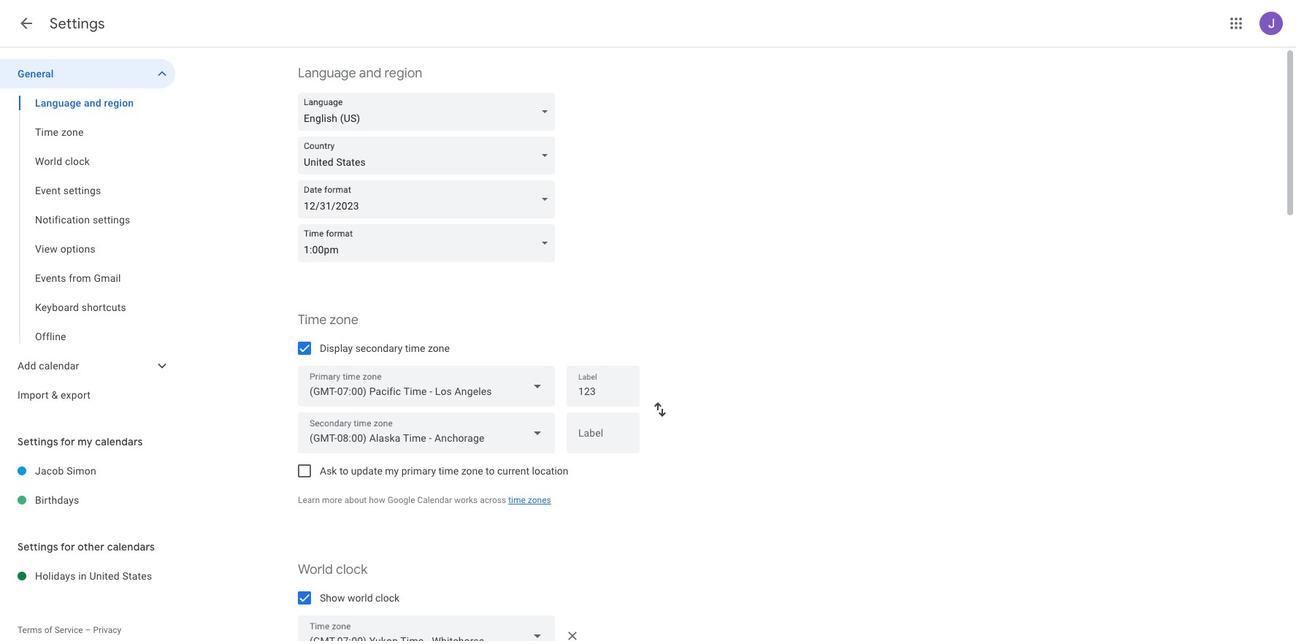 Task type: describe. For each thing, give the bounding box(es) containing it.
settings for settings for my calendars
[[18, 435, 58, 448]]

zone right secondary
[[428, 343, 450, 354]]

2 to from the left
[[486, 465, 495, 477]]

world inside group
[[35, 156, 62, 167]]

view
[[35, 243, 58, 255]]

zone up "works"
[[461, 465, 483, 477]]

add calendar
[[18, 360, 79, 372]]

jacob simon tree item
[[0, 456, 175, 486]]

keyboard
[[35, 302, 79, 313]]

clock inside group
[[65, 156, 90, 167]]

1 horizontal spatial world
[[298, 562, 333, 578]]

learn more about how google calendar works across time zones
[[298, 495, 551, 505]]

general
[[18, 68, 54, 80]]

ask
[[320, 465, 337, 477]]

zone up display
[[330, 312, 358, 329]]

across
[[480, 495, 506, 505]]

calendars for settings for my calendars
[[95, 435, 143, 448]]

time inside tree
[[35, 126, 59, 138]]

how
[[369, 495, 385, 505]]

go back image
[[18, 15, 35, 32]]

simon
[[67, 465, 96, 477]]

world
[[348, 592, 373, 604]]

zones
[[528, 495, 551, 505]]

0 vertical spatial language and region
[[298, 65, 422, 82]]

group containing language and region
[[0, 88, 175, 351]]

service
[[55, 625, 83, 635]]

import
[[18, 389, 49, 401]]

settings for settings for other calendars
[[18, 540, 58, 554]]

terms
[[18, 625, 42, 635]]

1 to from the left
[[340, 465, 349, 477]]

holidays in united states
[[35, 570, 152, 582]]

privacy
[[93, 625, 121, 635]]

terms of service link
[[18, 625, 83, 635]]

learn
[[298, 495, 320, 505]]

keyboard shortcuts
[[35, 302, 126, 313]]

0 vertical spatial and
[[359, 65, 381, 82]]

–
[[85, 625, 91, 635]]

other
[[78, 540, 105, 554]]

language inside tree
[[35, 97, 81, 109]]

about
[[344, 495, 367, 505]]

works
[[454, 495, 478, 505]]

&
[[51, 389, 58, 401]]

1 vertical spatial time zone
[[298, 312, 358, 329]]

jacob
[[35, 465, 64, 477]]

0 horizontal spatial time
[[405, 343, 425, 354]]

2 vertical spatial clock
[[375, 592, 400, 604]]

1 horizontal spatial time
[[439, 465, 459, 477]]

google
[[388, 495, 415, 505]]

0 vertical spatial region
[[385, 65, 422, 82]]

language and region inside tree
[[35, 97, 134, 109]]

time zones link
[[508, 495, 551, 505]]

calendar
[[39, 360, 79, 372]]

calendars for settings for other calendars
[[107, 540, 155, 554]]

events
[[35, 272, 66, 284]]

notification
[[35, 214, 90, 226]]

settings for other calendars
[[18, 540, 155, 554]]

region inside tree
[[104, 97, 134, 109]]

in
[[78, 570, 87, 582]]

united
[[89, 570, 120, 582]]

for for other
[[61, 540, 75, 554]]

1 vertical spatial time
[[298, 312, 327, 329]]



Task type: vqa. For each thing, say whether or not it's contained in the screenshot.
the bottom the 7
no



Task type: locate. For each thing, give the bounding box(es) containing it.
holidays in united states tree item
[[0, 562, 175, 591]]

calendars
[[95, 435, 143, 448], [107, 540, 155, 554]]

view options
[[35, 243, 96, 255]]

1 horizontal spatial clock
[[336, 562, 368, 578]]

Label for secondary time zone. text field
[[578, 428, 628, 448]]

and
[[359, 65, 381, 82], [84, 97, 101, 109]]

time right secondary
[[405, 343, 425, 354]]

region
[[385, 65, 422, 82], [104, 97, 134, 109]]

tree
[[0, 59, 175, 410]]

language
[[298, 65, 356, 82], [35, 97, 81, 109]]

location
[[532, 465, 569, 477]]

of
[[44, 625, 52, 635]]

calendar
[[417, 495, 452, 505]]

1 vertical spatial clock
[[336, 562, 368, 578]]

0 horizontal spatial and
[[84, 97, 101, 109]]

1 vertical spatial for
[[61, 540, 75, 554]]

1 horizontal spatial language and region
[[298, 65, 422, 82]]

clock up show world clock
[[336, 562, 368, 578]]

world
[[35, 156, 62, 167], [298, 562, 333, 578]]

general tree item
[[0, 59, 175, 88]]

settings up notification settings
[[63, 185, 101, 196]]

for up jacob simon
[[61, 435, 75, 448]]

1 vertical spatial settings
[[93, 214, 130, 226]]

for left other
[[61, 540, 75, 554]]

current
[[497, 465, 530, 477]]

0 vertical spatial settings
[[50, 15, 105, 33]]

1 horizontal spatial and
[[359, 65, 381, 82]]

time zone up event settings at the left
[[35, 126, 84, 138]]

notification settings
[[35, 214, 130, 226]]

world clock inside tree
[[35, 156, 90, 167]]

settings for my calendars
[[18, 435, 143, 448]]

1 vertical spatial and
[[84, 97, 101, 109]]

1 horizontal spatial my
[[385, 465, 399, 477]]

and inside tree
[[84, 97, 101, 109]]

to
[[340, 465, 349, 477], [486, 465, 495, 477]]

to right 'ask'
[[340, 465, 349, 477]]

2 horizontal spatial time
[[508, 495, 526, 505]]

ask to update my primary time zone to current location
[[320, 465, 569, 477]]

birthdays link
[[35, 486, 175, 515]]

time zone
[[35, 126, 84, 138], [298, 312, 358, 329]]

world up event
[[35, 156, 62, 167]]

gmail
[[94, 272, 121, 284]]

secondary
[[355, 343, 403, 354]]

1 vertical spatial time
[[439, 465, 459, 477]]

time zone up display
[[298, 312, 358, 329]]

calendars up jacob simon tree item
[[95, 435, 143, 448]]

swap time zones image
[[651, 401, 669, 418]]

more
[[322, 495, 342, 505]]

time
[[405, 343, 425, 354], [439, 465, 459, 477], [508, 495, 526, 505]]

export
[[61, 389, 91, 401]]

from
[[69, 272, 91, 284]]

1 horizontal spatial world clock
[[298, 562, 368, 578]]

0 vertical spatial language
[[298, 65, 356, 82]]

settings
[[50, 15, 105, 33], [18, 435, 58, 448], [18, 540, 58, 554]]

0 vertical spatial clock
[[65, 156, 90, 167]]

calendars up states
[[107, 540, 155, 554]]

0 horizontal spatial region
[[104, 97, 134, 109]]

options
[[60, 243, 96, 255]]

2 vertical spatial settings
[[18, 540, 58, 554]]

1 for from the top
[[61, 435, 75, 448]]

primary
[[401, 465, 436, 477]]

privacy link
[[93, 625, 121, 635]]

None field
[[298, 93, 561, 131], [298, 137, 561, 175], [298, 180, 561, 218], [298, 224, 561, 262], [298, 366, 555, 407], [298, 413, 555, 454], [298, 616, 555, 641], [298, 93, 561, 131], [298, 137, 561, 175], [298, 180, 561, 218], [298, 224, 561, 262], [298, 366, 555, 407], [298, 413, 555, 454], [298, 616, 555, 641]]

settings up holidays
[[18, 540, 58, 554]]

clock right world
[[375, 592, 400, 604]]

to left current
[[486, 465, 495, 477]]

zone
[[61, 126, 84, 138], [330, 312, 358, 329], [428, 343, 450, 354], [461, 465, 483, 477]]

1 vertical spatial region
[[104, 97, 134, 109]]

0 vertical spatial calendars
[[95, 435, 143, 448]]

0 horizontal spatial language
[[35, 97, 81, 109]]

0 horizontal spatial my
[[78, 435, 93, 448]]

time
[[35, 126, 59, 138], [298, 312, 327, 329]]

my
[[78, 435, 93, 448], [385, 465, 399, 477]]

Label for primary time zone. text field
[[578, 381, 628, 402]]

settings right "go back" icon
[[50, 15, 105, 33]]

1 horizontal spatial language
[[298, 65, 356, 82]]

0 vertical spatial world clock
[[35, 156, 90, 167]]

1 vertical spatial calendars
[[107, 540, 155, 554]]

0 vertical spatial time
[[405, 343, 425, 354]]

time up event
[[35, 126, 59, 138]]

my right update
[[385, 465, 399, 477]]

0 horizontal spatial world clock
[[35, 156, 90, 167]]

holidays
[[35, 570, 76, 582]]

2 for from the top
[[61, 540, 75, 554]]

2 horizontal spatial clock
[[375, 592, 400, 604]]

1 horizontal spatial to
[[486, 465, 495, 477]]

clock
[[65, 156, 90, 167], [336, 562, 368, 578], [375, 592, 400, 604]]

1 vertical spatial my
[[385, 465, 399, 477]]

for
[[61, 435, 75, 448], [61, 540, 75, 554]]

world clock up event settings at the left
[[35, 156, 90, 167]]

settings for settings
[[50, 15, 105, 33]]

1 vertical spatial world clock
[[298, 562, 368, 578]]

birthdays
[[35, 494, 79, 506]]

settings up options
[[93, 214, 130, 226]]

language and region
[[298, 65, 422, 82], [35, 97, 134, 109]]

group
[[0, 88, 175, 351]]

events from gmail
[[35, 272, 121, 284]]

time zone inside group
[[35, 126, 84, 138]]

states
[[122, 570, 152, 582]]

settings heading
[[50, 15, 105, 33]]

shortcuts
[[82, 302, 126, 313]]

settings for notification settings
[[93, 214, 130, 226]]

1 vertical spatial language
[[35, 97, 81, 109]]

display
[[320, 343, 353, 354]]

0 vertical spatial settings
[[63, 185, 101, 196]]

event settings
[[35, 185, 101, 196]]

display secondary time zone
[[320, 343, 450, 354]]

my up jacob simon tree item
[[78, 435, 93, 448]]

world clock up show
[[298, 562, 368, 578]]

1 horizontal spatial region
[[385, 65, 422, 82]]

0 vertical spatial world
[[35, 156, 62, 167]]

jacob simon
[[35, 465, 96, 477]]

show
[[320, 592, 345, 604]]

settings for event settings
[[63, 185, 101, 196]]

add
[[18, 360, 36, 372]]

0 vertical spatial time zone
[[35, 126, 84, 138]]

holidays in united states link
[[35, 562, 175, 591]]

1 vertical spatial world
[[298, 562, 333, 578]]

settings
[[63, 185, 101, 196], [93, 214, 130, 226]]

update
[[351, 465, 383, 477]]

terms of service – privacy
[[18, 625, 121, 635]]

0 horizontal spatial to
[[340, 465, 349, 477]]

0 vertical spatial my
[[78, 435, 93, 448]]

event
[[35, 185, 61, 196]]

1 vertical spatial language and region
[[35, 97, 134, 109]]

0 vertical spatial for
[[61, 435, 75, 448]]

0 horizontal spatial world
[[35, 156, 62, 167]]

zone up event settings at the left
[[61, 126, 84, 138]]

tree containing general
[[0, 59, 175, 410]]

time left zones
[[508, 495, 526, 505]]

0 horizontal spatial time
[[35, 126, 59, 138]]

import & export
[[18, 389, 91, 401]]

world clock
[[35, 156, 90, 167], [298, 562, 368, 578]]

settings up jacob at left bottom
[[18, 435, 58, 448]]

clock up event settings at the left
[[65, 156, 90, 167]]

world up show
[[298, 562, 333, 578]]

settings for my calendars tree
[[0, 456, 175, 515]]

0 horizontal spatial language and region
[[35, 97, 134, 109]]

time right primary
[[439, 465, 459, 477]]

offline
[[35, 331, 66, 343]]

for for my
[[61, 435, 75, 448]]

birthdays tree item
[[0, 486, 175, 515]]

time up display
[[298, 312, 327, 329]]

0 horizontal spatial clock
[[65, 156, 90, 167]]

show world clock
[[320, 592, 400, 604]]

0 vertical spatial time
[[35, 126, 59, 138]]

2 vertical spatial time
[[508, 495, 526, 505]]

1 horizontal spatial time
[[298, 312, 327, 329]]

0 horizontal spatial time zone
[[35, 126, 84, 138]]

1 horizontal spatial time zone
[[298, 312, 358, 329]]

1 vertical spatial settings
[[18, 435, 58, 448]]



